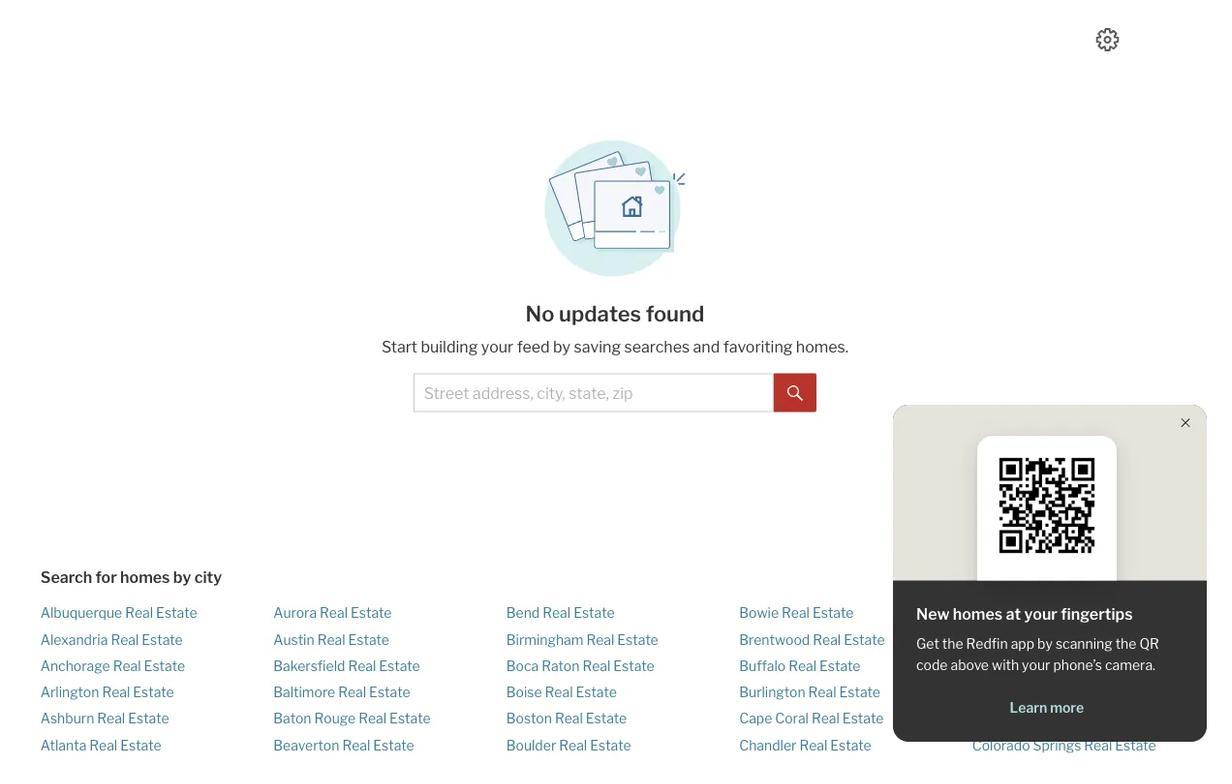 Task type: locate. For each thing, give the bounding box(es) containing it.
estate
[[156, 605, 197, 622], [351, 605, 392, 622], [574, 605, 615, 622], [813, 605, 854, 622], [1076, 605, 1117, 622], [142, 631, 183, 648], [348, 631, 389, 648], [618, 631, 659, 648], [844, 631, 885, 648], [1066, 631, 1107, 648], [144, 658, 185, 674], [379, 658, 420, 674], [614, 658, 655, 674], [820, 658, 861, 674], [1089, 658, 1130, 674], [133, 684, 174, 701], [369, 684, 410, 701], [576, 684, 617, 701], [840, 684, 881, 701], [1058, 684, 1099, 701], [128, 711, 169, 727], [390, 711, 431, 727], [586, 711, 627, 727], [843, 711, 884, 727], [1069, 711, 1111, 727], [120, 737, 161, 754], [373, 737, 414, 754], [590, 737, 631, 754], [831, 737, 872, 754], [1115, 737, 1157, 754]]

bend real estate
[[506, 605, 615, 622]]

1 vertical spatial your
[[1025, 605, 1058, 624]]

homes
[[120, 568, 170, 587], [953, 605, 1003, 624]]

aurora real estate link
[[273, 605, 392, 622]]

real for boise real estate
[[545, 684, 573, 701]]

submit search image
[[788, 386, 803, 401]]

cincinnati real estate link
[[973, 711, 1111, 727]]

fingertips
[[1061, 605, 1133, 624]]

albuquerque real estate
[[40, 605, 197, 622]]

building
[[421, 338, 478, 357]]

estate up colorado springs real estate link
[[1069, 711, 1111, 727]]

searches
[[624, 338, 690, 357]]

estate down the baton rouge real estate link
[[373, 737, 414, 754]]

estate for charlotte real estate
[[1066, 631, 1107, 648]]

real
[[125, 605, 153, 622], [320, 605, 348, 622], [543, 605, 571, 622], [782, 605, 810, 622], [1045, 605, 1073, 622], [111, 631, 139, 648], [317, 631, 345, 648], [587, 631, 615, 648], [813, 631, 841, 648], [1035, 631, 1063, 648], [113, 658, 141, 674], [348, 658, 376, 674], [583, 658, 611, 674], [789, 658, 817, 674], [1058, 658, 1086, 674], [102, 684, 130, 701], [338, 684, 366, 701], [545, 684, 573, 701], [809, 684, 837, 701], [1027, 684, 1055, 701], [97, 711, 125, 727], [359, 711, 387, 727], [555, 711, 583, 727], [812, 711, 840, 727], [1039, 711, 1067, 727], [89, 737, 117, 754], [342, 737, 370, 754], [559, 737, 587, 754], [800, 737, 828, 754], [1085, 737, 1113, 754]]

homes up redfin
[[953, 605, 1003, 624]]

by for start
[[553, 338, 571, 357]]

0 vertical spatial by
[[553, 338, 571, 357]]

brentwood
[[740, 631, 810, 648]]

get
[[917, 636, 940, 653]]

brentwood real estate link
[[740, 631, 885, 648]]

estate for cincinnati real estate
[[1069, 711, 1111, 727]]

your up charlotte real estate
[[1025, 605, 1058, 624]]

estate up beaverton real estate link
[[390, 711, 431, 727]]

your left feed
[[481, 338, 514, 357]]

by inside 'get the redfin app by scanning the qr code above with your phone's camera.'
[[1038, 636, 1053, 653]]

learn
[[1010, 700, 1048, 717]]

0 horizontal spatial homes
[[120, 568, 170, 587]]

above
[[951, 657, 989, 674]]

cape
[[740, 711, 773, 727]]

estate down albuquerque real estate link
[[142, 631, 183, 648]]

estate up boulder real estate link
[[586, 711, 627, 727]]

at
[[1006, 605, 1021, 624]]

by left city
[[173, 568, 191, 587]]

estate up baltimore real estate
[[379, 658, 420, 674]]

estate down city
[[156, 605, 197, 622]]

birmingham
[[506, 631, 584, 648]]

estate up boca raton real estate link
[[618, 631, 659, 648]]

estate up cape coral real estate link
[[840, 684, 881, 701]]

homes right for at the bottom left of page
[[120, 568, 170, 587]]

baton rouge real estate
[[273, 711, 431, 727]]

your
[[481, 338, 514, 357], [1025, 605, 1058, 624], [1022, 657, 1051, 674]]

real for bakersfield real estate
[[348, 658, 376, 674]]

cincinnati real estate
[[973, 711, 1111, 727]]

by right feed
[[553, 338, 571, 357]]

real for chicago real estate
[[1027, 684, 1055, 701]]

boston
[[506, 711, 552, 727]]

2 vertical spatial your
[[1022, 657, 1051, 674]]

baltimore
[[273, 684, 335, 701]]

real for charlotte real estate
[[1035, 631, 1063, 648]]

estate for buffalo real estate
[[820, 658, 861, 674]]

estate left the get
[[844, 631, 885, 648]]

ashburn real estate link
[[40, 711, 169, 727]]

qr
[[1140, 636, 1160, 653]]

the up camera.
[[1116, 636, 1137, 653]]

arlington real estate
[[40, 684, 174, 701]]

albuquerque
[[40, 605, 122, 622]]

real for boston real estate
[[555, 711, 583, 727]]

estate for bakersfield real estate
[[379, 658, 420, 674]]

estate up the baton rouge real estate link
[[369, 684, 410, 701]]

bowie
[[740, 605, 779, 622]]

learn more link
[[917, 699, 1178, 718]]

code
[[917, 657, 948, 674]]

estate down boston real estate
[[590, 737, 631, 754]]

1 vertical spatial by
[[173, 568, 191, 587]]

estate down birmingham real estate link
[[614, 658, 655, 674]]

brentwood real estate
[[740, 631, 885, 648]]

your down app
[[1022, 657, 1051, 674]]

estate for anchorage real estate
[[144, 658, 185, 674]]

estate for austin real estate
[[348, 631, 389, 648]]

app install qr code image
[[993, 452, 1101, 560]]

estate down "phone's"
[[1058, 684, 1099, 701]]

chandler real estate link
[[740, 737, 872, 754]]

real for atlanta real estate
[[89, 737, 117, 754]]

estate down burlington real estate
[[843, 711, 884, 727]]

get the redfin app by scanning the qr code above with your phone's camera.
[[917, 636, 1160, 674]]

real for beaverton real estate
[[342, 737, 370, 754]]

estate down anchorage real estate
[[133, 684, 174, 701]]

estate for boulder real estate
[[590, 737, 631, 754]]

estate down brentwood real estate
[[820, 658, 861, 674]]

0 horizontal spatial the
[[943, 636, 964, 653]]

2 vertical spatial by
[[1038, 636, 1053, 653]]

bend real estate link
[[506, 605, 615, 622]]

real for ashburn real estate
[[97, 711, 125, 727]]

real for bend real estate
[[543, 605, 571, 622]]

baltimore real estate link
[[273, 684, 410, 701]]

estate up birmingham real estate
[[574, 605, 615, 622]]

beaverton
[[273, 737, 339, 754]]

alexandria real estate
[[40, 631, 183, 648]]

raton
[[542, 658, 580, 674]]

estate for baltimore real estate
[[369, 684, 410, 701]]

cape coral real estate link
[[740, 711, 884, 727]]

1 vertical spatial homes
[[953, 605, 1003, 624]]

bakersfield
[[273, 658, 345, 674]]

alexandria real estate link
[[40, 631, 183, 648]]

estate down scanning
[[1089, 658, 1130, 674]]

1 horizontal spatial homes
[[953, 605, 1003, 624]]

estate down boca raton real estate
[[576, 684, 617, 701]]

estate up 'austin real estate' link
[[351, 605, 392, 622]]

real for aurora real estate
[[320, 605, 348, 622]]

estate up scanning
[[1076, 605, 1117, 622]]

arlington
[[40, 684, 99, 701]]

birmingham real estate
[[506, 631, 659, 648]]

0 horizontal spatial by
[[173, 568, 191, 587]]

real for austin real estate
[[317, 631, 345, 648]]

estate for arlington real estate
[[133, 684, 174, 701]]

real for buffalo real estate
[[789, 658, 817, 674]]

estate for charleston real estate
[[1076, 605, 1117, 622]]

estate up "phone's"
[[1066, 631, 1107, 648]]

by right app
[[1038, 636, 1053, 653]]

aurora
[[273, 605, 317, 622]]

estate down ashburn real estate link
[[120, 737, 161, 754]]

real for cincinnati real estate
[[1039, 711, 1067, 727]]

baton
[[273, 711, 312, 727]]

phone's
[[1054, 657, 1103, 674]]

by
[[553, 338, 571, 357], [173, 568, 191, 587], [1038, 636, 1053, 653]]

estate down alexandria real estate link
[[144, 658, 185, 674]]

real for albuquerque real estate
[[125, 605, 153, 622]]

estate down cape coral real estate
[[831, 737, 872, 754]]

the
[[943, 636, 964, 653], [1116, 636, 1137, 653]]

estate up brentwood real estate
[[813, 605, 854, 622]]

birmingham real estate link
[[506, 631, 659, 648]]

search
[[40, 568, 92, 587]]

1 horizontal spatial the
[[1116, 636, 1137, 653]]

real for arlington real estate
[[102, 684, 130, 701]]

beaverton real estate link
[[273, 737, 414, 754]]

estate down arlington real estate link
[[128, 711, 169, 727]]

springs
[[1033, 737, 1082, 754]]

charlotte real estate link
[[973, 631, 1107, 648]]

the right the get
[[943, 636, 964, 653]]

estate right springs
[[1115, 737, 1157, 754]]

alexandria
[[40, 631, 108, 648]]

estate up "bakersfield real estate" link on the bottom of page
[[348, 631, 389, 648]]

2 horizontal spatial by
[[1038, 636, 1053, 653]]

real for charleston real estate
[[1045, 605, 1073, 622]]

cape coral real estate
[[740, 711, 884, 727]]

aurora real estate
[[273, 605, 392, 622]]

with
[[992, 657, 1019, 674]]

1 horizontal spatial by
[[553, 338, 571, 357]]

anchorage real estate link
[[40, 658, 185, 674]]

real for burlington real estate
[[809, 684, 837, 701]]

boston real estate link
[[506, 711, 627, 727]]

by for get
[[1038, 636, 1053, 653]]

boise
[[506, 684, 542, 701]]



Task type: vqa. For each thing, say whether or not it's contained in the screenshot.
Cincinnati Real Estate's Estate
yes



Task type: describe. For each thing, give the bounding box(es) containing it.
ashburn real estate
[[40, 711, 169, 727]]

real for baltimore real estate
[[338, 684, 366, 701]]

anchorage
[[40, 658, 110, 674]]

burlington real estate
[[740, 684, 881, 701]]

estate for beaverton real estate
[[373, 737, 414, 754]]

boise real estate
[[506, 684, 617, 701]]

real for birmingham real estate
[[587, 631, 615, 648]]

redfin
[[967, 636, 1008, 653]]

chattanooga real estate link
[[973, 658, 1130, 674]]

boise real estate link
[[506, 684, 617, 701]]

coral
[[775, 711, 809, 727]]

real for boulder real estate
[[559, 737, 587, 754]]

burlington
[[740, 684, 806, 701]]

found
[[646, 300, 705, 327]]

bend
[[506, 605, 540, 622]]

chicago real estate
[[973, 684, 1099, 701]]

boulder real estate
[[506, 737, 631, 754]]

0 vertical spatial homes
[[120, 568, 170, 587]]

bowie real estate link
[[740, 605, 854, 622]]

estate for birmingham real estate
[[618, 631, 659, 648]]

estate for brentwood real estate
[[844, 631, 885, 648]]

rouge
[[314, 711, 356, 727]]

estate for bowie real estate
[[813, 605, 854, 622]]

boca raton real estate
[[506, 658, 655, 674]]

chandler
[[740, 737, 797, 754]]

atlanta real estate link
[[40, 737, 161, 754]]

charleston real estate
[[973, 605, 1117, 622]]

boulder real estate link
[[506, 737, 631, 754]]

and
[[693, 338, 720, 357]]

start
[[382, 338, 418, 357]]

for
[[96, 568, 117, 587]]

bakersfield real estate
[[273, 658, 420, 674]]

Street address, city, state, zip search field
[[414, 374, 774, 412]]

chandler real estate
[[740, 737, 872, 754]]

austin real estate
[[273, 631, 389, 648]]

1 the from the left
[[943, 636, 964, 653]]

no updates found
[[526, 300, 705, 327]]

austin
[[273, 631, 315, 648]]

no
[[526, 300, 555, 327]]

estate for boise real estate
[[576, 684, 617, 701]]

boulder
[[506, 737, 556, 754]]

bowie real estate
[[740, 605, 854, 622]]

atlanta
[[40, 737, 87, 754]]

colorado
[[973, 737, 1030, 754]]

real for alexandria real estate
[[111, 631, 139, 648]]

atlanta real estate
[[40, 737, 161, 754]]

2 the from the left
[[1116, 636, 1137, 653]]

real for chandler real estate
[[800, 737, 828, 754]]

estate for chattanooga real estate
[[1089, 658, 1130, 674]]

real for bowie real estate
[[782, 605, 810, 622]]

saving
[[574, 338, 621, 357]]

app
[[1011, 636, 1035, 653]]

charleston
[[973, 605, 1042, 622]]

burlington real estate link
[[740, 684, 881, 701]]

0 vertical spatial your
[[481, 338, 514, 357]]

favoriting
[[724, 338, 793, 357]]

boca
[[506, 658, 539, 674]]

chattanooga real estate
[[973, 658, 1130, 674]]

your inside 'get the redfin app by scanning the qr code above with your phone's camera.'
[[1022, 657, 1051, 674]]

real for anchorage real estate
[[113, 658, 141, 674]]

baltimore real estate
[[273, 684, 410, 701]]

cincinnati
[[973, 711, 1036, 727]]

real for chattanooga real estate
[[1058, 658, 1086, 674]]

real for brentwood real estate
[[813, 631, 841, 648]]

estate for albuquerque real estate
[[156, 605, 197, 622]]

feed
[[517, 338, 550, 357]]

colorado springs real estate link
[[973, 737, 1157, 754]]

charlotte
[[973, 631, 1032, 648]]

estate for boston real estate
[[586, 711, 627, 727]]

estate for aurora real estate
[[351, 605, 392, 622]]

colorado springs real estate
[[973, 737, 1157, 754]]

albuquerque real estate link
[[40, 605, 197, 622]]

estate for alexandria real estate
[[142, 631, 183, 648]]

camera.
[[1106, 657, 1156, 674]]

estate for chandler real estate
[[831, 737, 872, 754]]

new
[[917, 605, 950, 624]]

start building your feed by saving searches and favoriting homes.
[[382, 338, 849, 357]]

chicago real estate link
[[973, 684, 1099, 701]]

buffalo
[[740, 658, 786, 674]]

estate for burlington real estate
[[840, 684, 881, 701]]

charleston real estate link
[[973, 605, 1117, 622]]

bakersfield real estate link
[[273, 658, 420, 674]]

estate for ashburn real estate
[[128, 711, 169, 727]]

estate for chicago real estate
[[1058, 684, 1099, 701]]

estate for bend real estate
[[574, 605, 615, 622]]

charlotte real estate
[[973, 631, 1107, 648]]

homes.
[[796, 338, 849, 357]]

city
[[194, 568, 222, 587]]

chattanooga
[[973, 658, 1055, 674]]

boca raton real estate link
[[506, 658, 655, 674]]

anchorage real estate
[[40, 658, 185, 674]]

austin real estate link
[[273, 631, 389, 648]]

buffalo real estate link
[[740, 658, 861, 674]]

baton rouge real estate link
[[273, 711, 431, 727]]

estate for atlanta real estate
[[120, 737, 161, 754]]

ashburn
[[40, 711, 94, 727]]

updates
[[559, 300, 642, 327]]

scanning
[[1056, 636, 1113, 653]]

arlington real estate link
[[40, 684, 174, 701]]



